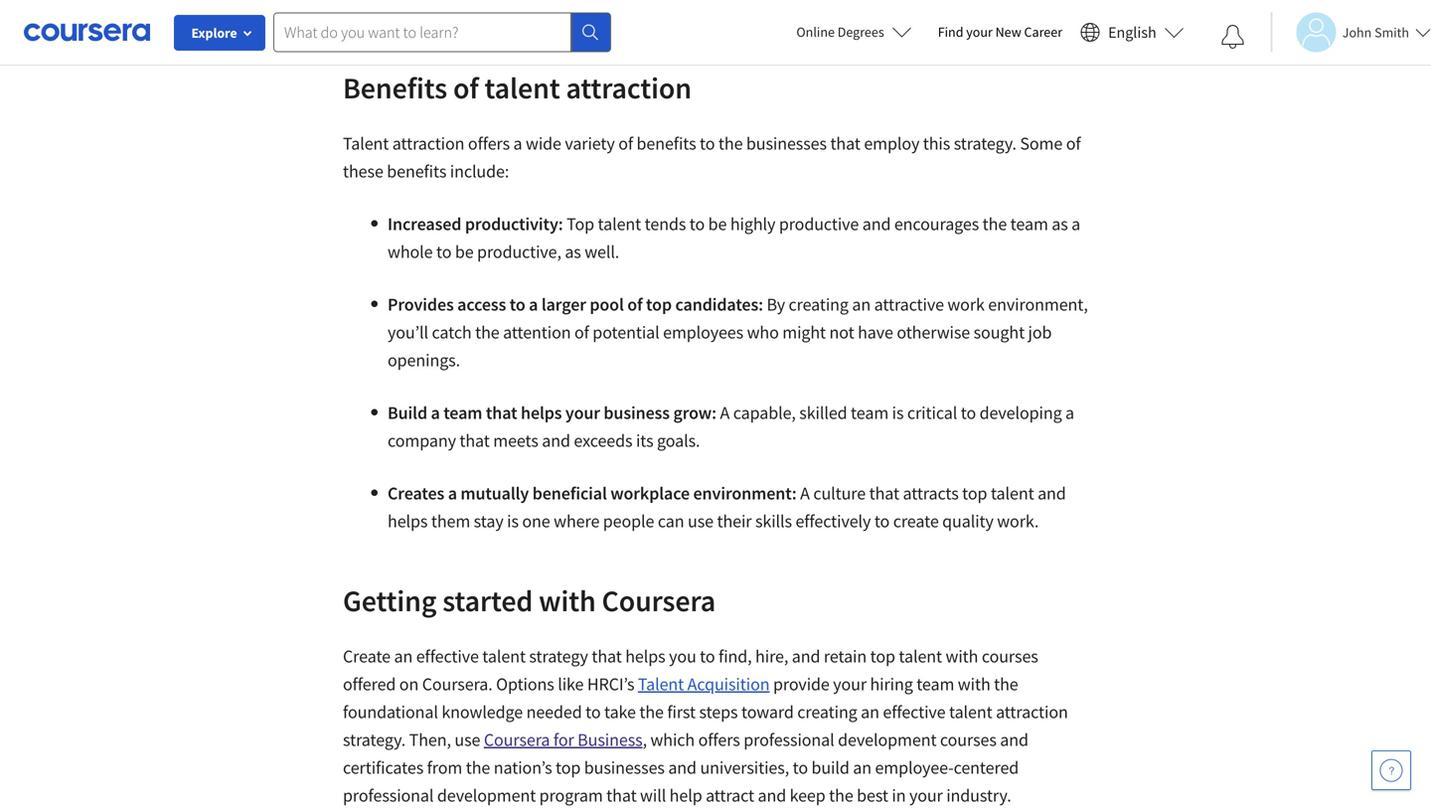 Task type: vqa. For each thing, say whether or not it's contained in the screenshot.
your
yes



Task type: locate. For each thing, give the bounding box(es) containing it.
courses
[[982, 645, 1039, 668], [941, 729, 997, 751]]

a right grow:
[[720, 402, 730, 424]]

1 horizontal spatial use
[[688, 510, 714, 532]]

1 vertical spatial courses
[[941, 729, 997, 751]]

a capable, skilled team is critical to developing a company that meets and exceeds its goals.
[[388, 402, 1075, 452]]

the down the build on the bottom right of page
[[829, 784, 854, 807]]

provide
[[774, 673, 830, 695]]

best
[[857, 784, 889, 807]]

helps inside create an effective talent strategy that helps you to find, hire, and retain top talent with courses offered on coursera. options like hrci's
[[626, 645, 666, 668]]

offers inside , which offers professional development courses and certificates from the nation's top businesses and universities, to build an employee-centered professional development program that will help attract and keep the best in your industry.
[[699, 729, 740, 751]]

of inside 'by creating an attractive work environment, you'll catch the attention of potential employees who might not have otherwise sought job openings.'
[[575, 321, 589, 344]]

0 vertical spatial be
[[709, 213, 727, 235]]

 image
[[343, 0, 1089, 22]]

, which offers professional development courses and certificates from the nation's top businesses and universities, to build an employee-centered professional development program that will help attract and keep the best in your industry.
[[343, 729, 1029, 807]]

needed
[[527, 701, 582, 723]]

of down what do you want to learn? text field
[[453, 69, 479, 106]]

the down access
[[475, 321, 500, 344]]

0 vertical spatial offers
[[468, 132, 510, 155]]

and up centered
[[1001, 729, 1029, 751]]

0 vertical spatial benefits
[[637, 132, 697, 155]]

1 horizontal spatial is
[[893, 402, 904, 424]]

to right you
[[700, 645, 715, 668]]

and inside top talent tends to be highly productive and encourages the team as a whole to be productive, as well.
[[863, 213, 891, 235]]

as down 'some'
[[1052, 213, 1069, 235]]

1 vertical spatial a
[[801, 482, 810, 505]]

0 horizontal spatial a
[[720, 402, 730, 424]]

smith
[[1375, 23, 1410, 41]]

1 vertical spatial attraction
[[392, 132, 465, 155]]

that inside , which offers professional development courses and certificates from the nation's top businesses and universities, to build an employee-centered professional development program that will help attract and keep the best in your industry.
[[607, 784, 637, 807]]

0 horizontal spatial development
[[437, 784, 536, 807]]

strategy. inside talent attraction offers a wide variety of benefits to the businesses that employ this strategy. some of these benefits include:
[[954, 132, 1017, 155]]

strategy. up certificates
[[343, 729, 406, 751]]

degrees
[[838, 23, 885, 41]]

hiring
[[870, 673, 913, 695]]

0 horizontal spatial effective
[[416, 645, 479, 668]]

that up "create"
[[870, 482, 900, 505]]

0 horizontal spatial is
[[507, 510, 519, 532]]

employees
[[663, 321, 744, 344]]

team up 'environment,'
[[1011, 213, 1049, 235]]

a inside talent attraction offers a wide variety of benefits to the businesses that employ this strategy. some of these benefits include:
[[514, 132, 523, 155]]

offers inside talent attraction offers a wide variety of benefits to the businesses that employ this strategy. some of these benefits include:
[[468, 132, 510, 155]]

creates
[[388, 482, 445, 505]]

that inside a culture that attracts top talent and helps them stay is one where people can use their skills effectively to create quality work.
[[870, 482, 900, 505]]

the right from
[[466, 757, 490, 779]]

be left highly
[[709, 213, 727, 235]]

businesses inside talent attraction offers a wide variety of benefits to the businesses that employ this strategy. some of these benefits include:
[[747, 132, 827, 155]]

1 vertical spatial as
[[565, 241, 581, 263]]

to left "create"
[[875, 510, 890, 532]]

1 vertical spatial use
[[455, 729, 481, 751]]

2 vertical spatial with
[[958, 673, 991, 695]]

1 vertical spatial talent
[[638, 673, 684, 695]]

0 vertical spatial strategy.
[[954, 132, 1017, 155]]

find your new career
[[938, 23, 1063, 41]]

knowledge
[[442, 701, 523, 723]]

options
[[496, 673, 555, 695]]

use right can
[[688, 510, 714, 532]]

top up potential
[[646, 293, 672, 316]]

0 horizontal spatial attraction
[[392, 132, 465, 155]]

wide
[[526, 132, 562, 155]]

not
[[830, 321, 855, 344]]

team inside top talent tends to be highly productive and encourages the team as a whole to be productive, as well.
[[1011, 213, 1049, 235]]

development up employee-
[[838, 729, 937, 751]]

offers for a
[[468, 132, 510, 155]]

talent up the options
[[483, 645, 526, 668]]

to inside talent attraction offers a wide variety of benefits to the businesses that employ this strategy. some of these benefits include:
[[700, 132, 715, 155]]

an up on
[[394, 645, 413, 668]]

2 vertical spatial helps
[[626, 645, 666, 668]]

talent up well.
[[598, 213, 641, 235]]

0 horizontal spatial use
[[455, 729, 481, 751]]

top inside a culture that attracts top talent and helps them stay is one where people can use their skills effectively to create quality work.
[[963, 482, 988, 505]]

english
[[1109, 22, 1157, 42]]

john smith button
[[1271, 12, 1432, 52]]

attraction up the include:
[[392, 132, 465, 155]]

a right developing
[[1066, 402, 1075, 424]]

0 horizontal spatial benefits
[[387, 160, 447, 182]]

be down increased productivity: at top
[[455, 241, 474, 263]]

to right the tends
[[690, 213, 705, 235]]

a inside top talent tends to be highly productive and encourages the team as a whole to be productive, as well.
[[1072, 213, 1081, 235]]

attraction up centered
[[996, 701, 1069, 723]]

attraction up 'variety'
[[566, 69, 692, 106]]

1 vertical spatial strategy.
[[343, 729, 406, 751]]

and left keep
[[758, 784, 787, 807]]

helps down creates
[[388, 510, 428, 532]]

and inside create an effective talent strategy that helps you to find, hire, and retain top talent with courses offered on coursera. options like hrci's
[[792, 645, 821, 668]]

talent for talent attraction offers a wide variety of benefits to the businesses that employ this strategy. some of these benefits include:
[[343, 132, 389, 155]]

this
[[923, 132, 951, 155]]

variety
[[565, 132, 615, 155]]

of right 'variety'
[[619, 132, 633, 155]]

1 vertical spatial effective
[[883, 701, 946, 723]]

to up top talent tends to be highly productive and encourages the team as a whole to be productive, as well.
[[700, 132, 715, 155]]

offers up the include:
[[468, 132, 510, 155]]

to left the 'take'
[[586, 701, 601, 723]]

1 horizontal spatial coursera
[[602, 582, 716, 619]]

mutually
[[461, 482, 529, 505]]

create
[[894, 510, 939, 532]]

strategy. right this
[[954, 132, 1017, 155]]

program
[[540, 784, 603, 807]]

business
[[578, 729, 643, 751]]

creating up might
[[789, 293, 849, 316]]

that left employ
[[831, 132, 861, 155]]

show notifications image
[[1222, 25, 1246, 49]]

coursera.
[[422, 673, 493, 695]]

0 horizontal spatial talent
[[343, 132, 389, 155]]

coursera for business
[[484, 729, 643, 751]]

1 vertical spatial professional
[[343, 784, 434, 807]]

businesses up productive
[[747, 132, 827, 155]]

0 horizontal spatial strategy.
[[343, 729, 406, 751]]

0 horizontal spatial helps
[[388, 510, 428, 532]]

team up company
[[444, 402, 483, 424]]

and up the provide
[[792, 645, 821, 668]]

the up highly
[[719, 132, 743, 155]]

employ
[[864, 132, 920, 155]]

you'll
[[388, 321, 428, 344]]

to inside , which offers professional development courses and certificates from the nation's top businesses and universities, to build an employee-centered professional development program that will help attract and keep the best in your industry.
[[793, 757, 808, 779]]

1 horizontal spatial effective
[[883, 701, 946, 723]]

0 horizontal spatial coursera
[[484, 729, 550, 751]]

0 vertical spatial is
[[893, 402, 904, 424]]

talent inside talent attraction offers a wide variety of benefits to the businesses that employ this strategy. some of these benefits include:
[[343, 132, 389, 155]]

creating
[[789, 293, 849, 316], [798, 701, 858, 723]]

and right productive
[[863, 213, 891, 235]]

effective down hiring on the right
[[883, 701, 946, 723]]

like
[[558, 673, 584, 695]]

a up the them
[[448, 482, 457, 505]]

create an effective talent strategy that helps you to find, hire, and retain top talent with courses offered on coursera. options like hrci's
[[343, 645, 1039, 695]]

explore
[[191, 24, 237, 42]]

2 vertical spatial attraction
[[996, 701, 1069, 723]]

1 vertical spatial coursera
[[484, 729, 550, 751]]

a left culture
[[801, 482, 810, 505]]

top up program on the bottom
[[556, 757, 581, 779]]

of down the provides access to a larger pool of top candidates:
[[575, 321, 589, 344]]

1 vertical spatial creating
[[798, 701, 858, 723]]

as down top
[[565, 241, 581, 263]]

businesses inside , which offers professional development courses and certificates from the nation's top businesses and universities, to build an employee-centered professional development program that will help attract and keep the best in your industry.
[[584, 757, 665, 779]]

0 vertical spatial creating
[[789, 293, 849, 316]]

that
[[831, 132, 861, 155], [486, 402, 518, 424], [460, 430, 490, 452], [870, 482, 900, 505], [592, 645, 622, 668], [607, 784, 637, 807]]

is left critical
[[893, 402, 904, 424]]

2 horizontal spatial attraction
[[996, 701, 1069, 723]]

team inside provide your hiring team with the foundational knowledge needed to take the first steps toward creating an effective talent attraction strategy. then, use
[[917, 673, 955, 695]]

0 vertical spatial businesses
[[747, 132, 827, 155]]

helps inside a culture that attracts top talent and helps them stay is one where people can use their skills effectively to create quality work.
[[388, 510, 428, 532]]

workplace
[[611, 482, 690, 505]]

professional
[[744, 729, 835, 751], [343, 784, 434, 807]]

company
[[388, 430, 456, 452]]

your inside , which offers professional development courses and certificates from the nation's top businesses and universities, to build an employee-centered professional development program that will help attract and keep the best in your industry.
[[910, 784, 943, 807]]

1 horizontal spatial be
[[709, 213, 727, 235]]

creating down the provide
[[798, 701, 858, 723]]

as
[[1052, 213, 1069, 235], [565, 241, 581, 263]]

courses inside , which offers professional development courses and certificates from the nation's top businesses and universities, to build an employee-centered professional development program that will help attract and keep the best in your industry.
[[941, 729, 997, 751]]

1 horizontal spatial development
[[838, 729, 937, 751]]

helps
[[521, 402, 562, 424], [388, 510, 428, 532], [626, 645, 666, 668]]

help
[[670, 784, 703, 807]]

an up "have"
[[852, 293, 871, 316]]

nation's
[[494, 757, 552, 779]]

top up the quality
[[963, 482, 988, 505]]

a up 'environment,'
[[1072, 213, 1081, 235]]

0 horizontal spatial be
[[455, 241, 474, 263]]

talent inside provide your hiring team with the foundational knowledge needed to take the first steps toward creating an effective talent attraction strategy. then, use
[[949, 701, 993, 723]]

0 vertical spatial development
[[838, 729, 937, 751]]

0 vertical spatial attraction
[[566, 69, 692, 106]]

new
[[996, 23, 1022, 41]]

top up hiring on the right
[[871, 645, 896, 668]]

coursera up you
[[602, 582, 716, 619]]

1 horizontal spatial businesses
[[747, 132, 827, 155]]

increased productivity:
[[388, 213, 567, 235]]

talent
[[343, 132, 389, 155], [638, 673, 684, 695]]

offers
[[468, 132, 510, 155], [699, 729, 740, 751]]

a left wide
[[514, 132, 523, 155]]

1 horizontal spatial a
[[801, 482, 810, 505]]

team right skilled
[[851, 402, 889, 424]]

talent up the these
[[343, 132, 389, 155]]

0 vertical spatial effective
[[416, 645, 479, 668]]

1 horizontal spatial strategy.
[[954, 132, 1017, 155]]

and down 'build a team that helps your business grow:'
[[542, 430, 571, 452]]

increased
[[388, 213, 462, 235]]

include:
[[450, 160, 509, 182]]

an down hiring on the right
[[861, 701, 880, 723]]

1 horizontal spatial as
[[1052, 213, 1069, 235]]

development down nation's
[[437, 784, 536, 807]]

john smith
[[1343, 23, 1410, 41]]

0 vertical spatial a
[[720, 402, 730, 424]]

offered
[[343, 673, 396, 695]]

effective up coursera.
[[416, 645, 479, 668]]

a for build a team that helps your business grow:
[[720, 402, 730, 424]]

0 horizontal spatial businesses
[[584, 757, 665, 779]]

that left meets
[[460, 430, 490, 452]]

that left will
[[607, 784, 637, 807]]

an
[[852, 293, 871, 316], [394, 645, 413, 668], [861, 701, 880, 723], [853, 757, 872, 779]]

1 vertical spatial is
[[507, 510, 519, 532]]

1 vertical spatial offers
[[699, 729, 740, 751]]

on
[[399, 673, 419, 695]]

0 vertical spatial coursera
[[602, 582, 716, 619]]

candidates:
[[676, 293, 764, 316]]

1 horizontal spatial talent
[[638, 673, 684, 695]]

1 horizontal spatial attraction
[[566, 69, 692, 106]]

to up keep
[[793, 757, 808, 779]]

0 vertical spatial talent
[[343, 132, 389, 155]]

a culture that attracts top talent and helps them stay is one where people can use their skills effectively to create quality work.
[[388, 482, 1067, 532]]

an up best
[[853, 757, 872, 779]]

businesses down business on the left
[[584, 757, 665, 779]]

to up attention
[[510, 293, 526, 316]]

benefits up increased
[[387, 160, 447, 182]]

openings.
[[388, 349, 460, 371]]

0 vertical spatial courses
[[982, 645, 1039, 668]]

that inside a capable, skilled team is critical to developing a company that meets and exceeds its goals.
[[460, 430, 490, 452]]

professional down toward
[[744, 729, 835, 751]]

0 vertical spatial use
[[688, 510, 714, 532]]

provide your hiring team with the foundational knowledge needed to take the first steps toward creating an effective talent attraction strategy. then, use
[[343, 673, 1069, 751]]

talent up first
[[638, 673, 684, 695]]

attention
[[503, 321, 571, 344]]

john
[[1343, 23, 1372, 41]]

0 vertical spatial professional
[[744, 729, 835, 751]]

larger
[[542, 293, 586, 316]]

helps up meets
[[521, 402, 562, 424]]

0 horizontal spatial offers
[[468, 132, 510, 155]]

1 horizontal spatial helps
[[521, 402, 562, 424]]

1 vertical spatial with
[[946, 645, 979, 668]]

a inside a capable, skilled team is critical to developing a company that meets and exceeds its goals.
[[720, 402, 730, 424]]

coursera up nation's
[[484, 729, 550, 751]]

1 vertical spatial helps
[[388, 510, 428, 532]]

use down knowledge
[[455, 729, 481, 751]]

attracts
[[903, 482, 959, 505]]

talent for talent acquisition
[[638, 673, 684, 695]]

talent up the work.
[[991, 482, 1035, 505]]

is inside a culture that attracts top talent and helps them stay is one where people can use their skills effectively to create quality work.
[[507, 510, 519, 532]]

What do you want to learn? text field
[[273, 12, 572, 52]]

professional down certificates
[[343, 784, 434, 807]]

online degrees
[[797, 23, 885, 41]]

that up the hrci's
[[592, 645, 622, 668]]

to inside create an effective talent strategy that helps you to find, hire, and retain top talent with courses offered on coursera. options like hrci's
[[700, 645, 715, 668]]

benefits right 'variety'
[[637, 132, 697, 155]]

1 horizontal spatial benefits
[[637, 132, 697, 155]]

of right pool
[[628, 293, 643, 316]]

talent up wide
[[485, 69, 560, 106]]

these
[[343, 160, 384, 182]]

of right 'some'
[[1067, 132, 1081, 155]]

creating inside 'by creating an attractive work environment, you'll catch the attention of potential employees who might not have otherwise sought job openings.'
[[789, 293, 849, 316]]

None search field
[[273, 12, 611, 52]]

well.
[[585, 241, 620, 263]]

and up the work.
[[1038, 482, 1067, 505]]

in
[[892, 784, 906, 807]]

1 vertical spatial benefits
[[387, 160, 447, 182]]

your down retain
[[833, 673, 867, 695]]

that inside talent attraction offers a wide variety of benefits to the businesses that employ this strategy. some of these benefits include:
[[831, 132, 861, 155]]

your
[[967, 23, 993, 41], [566, 402, 600, 424], [833, 673, 867, 695], [910, 784, 943, 807]]

2 horizontal spatial helps
[[626, 645, 666, 668]]

your right in
[[910, 784, 943, 807]]

team right hiring on the right
[[917, 673, 955, 695]]

work
[[948, 293, 985, 316]]

1 horizontal spatial offers
[[699, 729, 740, 751]]

talent up centered
[[949, 701, 993, 723]]

1 vertical spatial businesses
[[584, 757, 665, 779]]

a right the 'build'
[[431, 402, 440, 424]]

job
[[1029, 321, 1052, 344]]

from
[[427, 757, 463, 779]]

a inside a culture that attracts top talent and helps them stay is one where people can use their skills effectively to create quality work.
[[801, 482, 810, 505]]

to right critical
[[961, 402, 976, 424]]

and inside a capable, skilled team is critical to developing a company that meets and exceeds its goals.
[[542, 430, 571, 452]]

offers down steps
[[699, 729, 740, 751]]

industry.
[[947, 784, 1012, 807]]

helps left you
[[626, 645, 666, 668]]

is left one
[[507, 510, 519, 532]]

the right encourages
[[983, 213, 1007, 235]]

might
[[783, 321, 826, 344]]

started
[[443, 582, 533, 619]]



Task type: describe. For each thing, give the bounding box(es) containing it.
help center image
[[1380, 759, 1404, 782]]

who
[[747, 321, 779, 344]]

attractive
[[875, 293, 945, 316]]

use inside provide your hiring team with the foundational knowledge needed to take the first steps toward creating an effective talent attraction strategy. then, use
[[455, 729, 481, 751]]

your right 'find'
[[967, 23, 993, 41]]

find your new career link
[[928, 20, 1073, 45]]

attract
[[706, 784, 755, 807]]

will
[[640, 784, 666, 807]]

capable,
[[733, 402, 796, 424]]

environment,
[[989, 293, 1089, 316]]

by
[[767, 293, 785, 316]]

an inside create an effective talent strategy that helps you to find, hire, and retain top talent with courses offered on coursera. options like hrci's
[[394, 645, 413, 668]]

is inside a capable, skilled team is critical to developing a company that meets and exceeds its goals.
[[893, 402, 904, 424]]

use inside a culture that attracts top talent and helps them stay is one where people can use their skills effectively to create quality work.
[[688, 510, 714, 532]]

keep
[[790, 784, 826, 807]]

0 horizontal spatial as
[[565, 241, 581, 263]]

0 vertical spatial helps
[[521, 402, 562, 424]]

and inside a culture that attracts top talent and helps them stay is one where people can use their skills effectively to create quality work.
[[1038, 482, 1067, 505]]

employee-
[[875, 757, 954, 779]]

attraction inside provide your hiring team with the foundational knowledge needed to take the first steps toward creating an effective talent attraction strategy. then, use
[[996, 701, 1069, 723]]

hire,
[[756, 645, 789, 668]]

provides access to a larger pool of top candidates:
[[388, 293, 767, 316]]

0 vertical spatial as
[[1052, 213, 1069, 235]]

top
[[567, 213, 595, 235]]

the up centered
[[994, 673, 1019, 695]]

productive,
[[477, 241, 562, 263]]

create
[[343, 645, 391, 668]]

where
[[554, 510, 600, 532]]

developing
[[980, 402, 1062, 424]]

talent inside top talent tends to be highly productive and encourages the team as a whole to be productive, as well.
[[598, 213, 641, 235]]

an inside , which offers professional development courses and certificates from the nation's top businesses and universities, to build an employee-centered professional development program that will help attract and keep the best in your industry.
[[853, 757, 872, 779]]

talent inside a culture that attracts top talent and helps them stay is one where people can use their skills effectively to create quality work.
[[991, 482, 1035, 505]]

encourages
[[895, 213, 980, 235]]

some
[[1020, 132, 1063, 155]]

with inside create an effective talent strategy that helps you to find, hire, and retain top talent with courses offered on coursera. options like hrci's
[[946, 645, 979, 668]]

benefits
[[343, 69, 447, 106]]

creating inside provide your hiring team with the foundational knowledge needed to take the first steps toward creating an effective talent attraction strategy. then, use
[[798, 701, 858, 723]]

acquisition
[[688, 673, 770, 695]]

tends
[[645, 213, 686, 235]]

a up attention
[[529, 293, 538, 316]]

talent acquisition
[[638, 673, 770, 695]]

which
[[651, 729, 695, 751]]

coursera for business link
[[484, 729, 643, 751]]

strategy. inside provide your hiring team with the foundational knowledge needed to take the first steps toward creating an effective talent attraction strategy. then, use
[[343, 729, 406, 751]]

online
[[797, 23, 835, 41]]

your inside provide your hiring team with the foundational knowledge needed to take the first steps toward creating an effective talent attraction strategy. then, use
[[833, 673, 867, 695]]

explore button
[[174, 15, 265, 51]]

to inside a capable, skilled team is critical to developing a company that meets and exceeds its goals.
[[961, 402, 976, 424]]

toward
[[742, 701, 794, 723]]

benefits of talent attraction
[[343, 69, 692, 106]]

coursera image
[[24, 16, 150, 48]]

creates a mutually beneficial workplace environment:
[[388, 482, 801, 505]]

1 horizontal spatial professional
[[744, 729, 835, 751]]

your up the exceeds
[[566, 402, 600, 424]]

have
[[858, 321, 894, 344]]

beneficial
[[533, 482, 607, 505]]

foundational
[[343, 701, 438, 723]]

goals.
[[657, 430, 700, 452]]

universities,
[[700, 757, 790, 779]]

for
[[554, 729, 574, 751]]

first
[[668, 701, 696, 723]]

talent up hiring on the right
[[899, 645, 943, 668]]

its
[[636, 430, 654, 452]]

then,
[[409, 729, 451, 751]]

effective inside provide your hiring team with the foundational knowledge needed to take the first steps toward creating an effective talent attraction strategy. then, use
[[883, 701, 946, 723]]

attraction inside talent attraction offers a wide variety of benefits to the businesses that employ this strategy. some of these benefits include:
[[392, 132, 465, 155]]

the inside top talent tends to be highly productive and encourages the team as a whole to be productive, as well.
[[983, 213, 1007, 235]]

strategy
[[529, 645, 588, 668]]

talent attraction offers a wide variety of benefits to the businesses that employ this strategy. some of these benefits include:
[[343, 132, 1081, 182]]

the inside 'by creating an attractive work environment, you'll catch the attention of potential employees who might not have otherwise sought job openings.'
[[475, 321, 500, 344]]

grow:
[[674, 402, 717, 424]]

critical
[[908, 402, 958, 424]]

0 vertical spatial with
[[539, 582, 596, 619]]

steps
[[699, 701, 738, 723]]

getting started with coursera
[[343, 582, 716, 619]]

to inside a culture that attracts top talent and helps them stay is one where people can use their skills effectively to create quality work.
[[875, 510, 890, 532]]

online degrees button
[[781, 10, 928, 54]]

that up meets
[[486, 402, 518, 424]]

otherwise
[[897, 321, 971, 344]]

environment:
[[694, 482, 797, 505]]

top inside create an effective talent strategy that helps you to find, hire, and retain top talent with courses offered on coursera. options like hrci's
[[871, 645, 896, 668]]

meets
[[493, 430, 539, 452]]

retain
[[824, 645, 867, 668]]

find,
[[719, 645, 752, 668]]

top inside , which offers professional development courses and certificates from the nation's top businesses and universities, to build an employee-centered professional development program that will help attract and keep the best in your industry.
[[556, 757, 581, 779]]

0 horizontal spatial professional
[[343, 784, 434, 807]]

courses inside create an effective talent strategy that helps you to find, hire, and retain top talent with courses offered on coursera. options like hrci's
[[982, 645, 1039, 668]]

offers for professional
[[699, 729, 740, 751]]

productive
[[779, 213, 859, 235]]

an inside provide your hiring team with the foundational knowledge needed to take the first steps toward creating an effective talent attraction strategy. then, use
[[861, 701, 880, 723]]

them
[[431, 510, 470, 532]]

exceeds
[[574, 430, 633, 452]]

1 vertical spatial be
[[455, 241, 474, 263]]

certificates
[[343, 757, 424, 779]]

catch
[[432, 321, 472, 344]]

to inside provide your hiring team with the foundational knowledge needed to take the first steps toward creating an effective talent attraction strategy. then, use
[[586, 701, 601, 723]]

build
[[388, 402, 428, 424]]

skills
[[756, 510, 792, 532]]

talent acquisition link
[[638, 673, 770, 695]]

one
[[522, 510, 550, 532]]

effectively
[[796, 510, 871, 532]]

and up the help
[[668, 757, 697, 779]]

getting
[[343, 582, 437, 619]]

take
[[604, 701, 636, 723]]

to right the whole on the top left of the page
[[436, 241, 452, 263]]

sought
[[974, 321, 1025, 344]]

a inside a capable, skilled team is critical to developing a company that meets and exceeds its goals.
[[1066, 402, 1075, 424]]

build a team that helps your business grow:
[[388, 402, 720, 424]]

with inside provide your hiring team with the foundational knowledge needed to take the first steps toward creating an effective talent attraction strategy. then, use
[[958, 673, 991, 695]]

you
[[669, 645, 697, 668]]

by creating an attractive work environment, you'll catch the attention of potential employees who might not have otherwise sought job openings.
[[388, 293, 1089, 371]]

team inside a capable, skilled team is critical to developing a company that meets and exceeds its goals.
[[851, 402, 889, 424]]

hrci's
[[587, 673, 635, 695]]

that inside create an effective talent strategy that helps you to find, hire, and retain top talent with courses offered on coursera. options like hrci's
[[592, 645, 622, 668]]

work.
[[998, 510, 1039, 532]]

an inside 'by creating an attractive work environment, you'll catch the attention of potential employees who might not have otherwise sought job openings.'
[[852, 293, 871, 316]]

the up ,
[[640, 701, 664, 723]]

find
[[938, 23, 964, 41]]

a for creates a mutually beneficial workplace environment:
[[801, 482, 810, 505]]

effective inside create an effective talent strategy that helps you to find, hire, and retain top talent with courses offered on coursera. options like hrci's
[[416, 645, 479, 668]]

pool
[[590, 293, 624, 316]]

people
[[603, 510, 655, 532]]

culture
[[814, 482, 866, 505]]

1 vertical spatial development
[[437, 784, 536, 807]]

the inside talent attraction offers a wide variety of benefits to the businesses that employ this strategy. some of these benefits include:
[[719, 132, 743, 155]]



